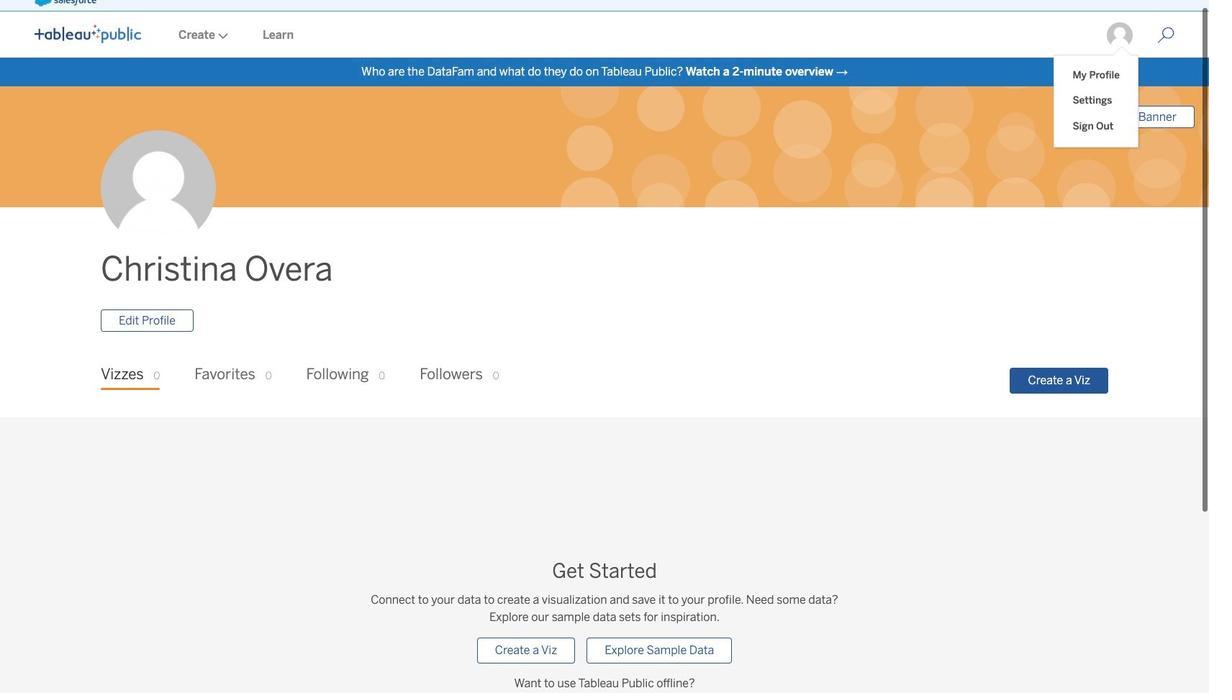 Task type: describe. For each thing, give the bounding box(es) containing it.
christina.overa image
[[1106, 3, 1135, 32]]

logo image
[[35, 6, 141, 25]]

avatar image
[[101, 113, 216, 228]]

go to search image
[[1141, 9, 1193, 26]]



Task type: locate. For each thing, give the bounding box(es) containing it.
list options menu
[[1055, 34, 1139, 125]]

dialog
[[1055, 24, 1139, 125]]



Task type: vqa. For each thing, say whether or not it's contained in the screenshot.
dialog
yes



